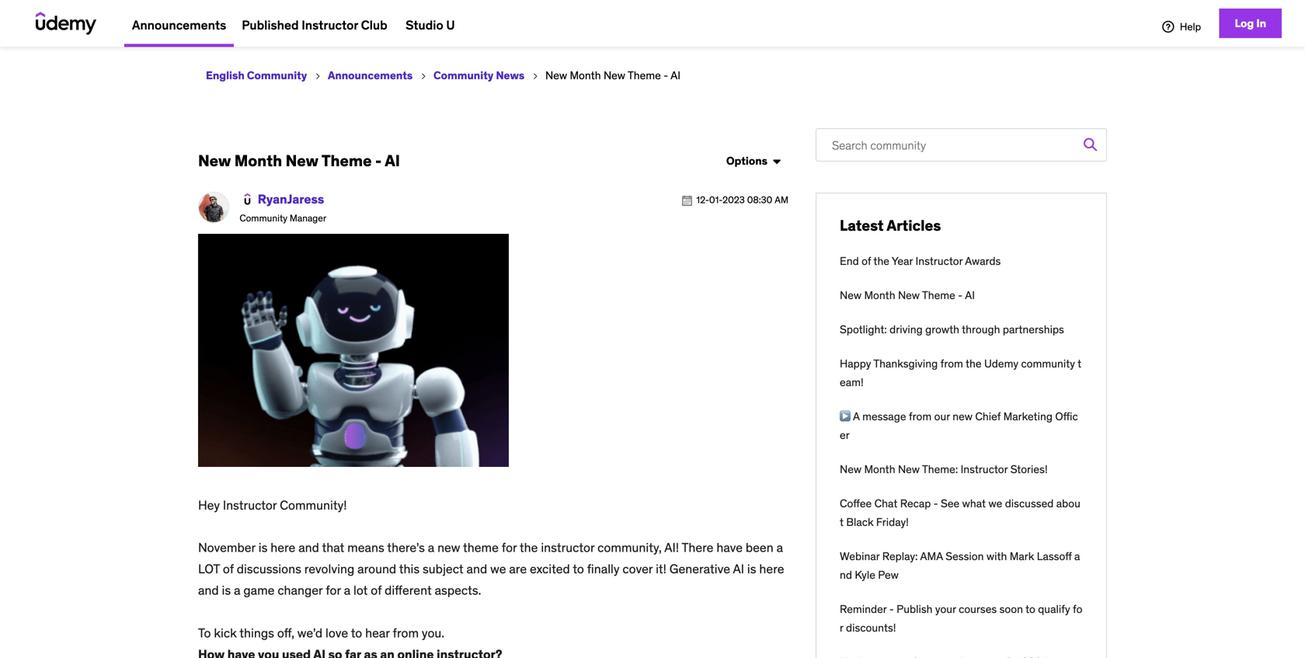 Task type: describe. For each thing, give the bounding box(es) containing it.
from inside happy thanksgiving from the udemy community t eam!
[[941, 357, 963, 371]]

latest articles
[[840, 216, 941, 235]]

there
[[682, 540, 714, 556]]

qualify
[[1038, 602, 1070, 616]]

english community link
[[198, 68, 307, 82]]

offic
[[1055, 409, 1078, 423]]

discounts!
[[846, 621, 896, 635]]

pew
[[878, 568, 899, 582]]

end of the year instructor awards link
[[840, 254, 1001, 268]]

november
[[198, 540, 256, 556]]

0 vertical spatial and
[[299, 540, 319, 556]]

log in
[[1235, 16, 1266, 30]]

instructor left club
[[302, 17, 358, 33]]

awards
[[965, 254, 1001, 268]]

ryanjaress image
[[198, 192, 229, 223]]

0 vertical spatial here
[[271, 540, 296, 556]]

Search text field
[[816, 128, 1107, 162]]

t inside happy thanksgiving from the udemy community t eam!
[[1078, 357, 1082, 371]]

kyle
[[855, 568, 876, 582]]

community manager
[[240, 212, 326, 224]]

the inside the november is here and that means there's a new theme for the instructor community, ai! there have been a lot of discussions revolving around this subject and we are excited to finally cover it! generative ai is here and is a game changer for a lot of different aspects.
[[520, 540, 538, 556]]

er
[[840, 428, 850, 442]]

community!
[[280, 497, 347, 513]]

month for the bottommost new month new theme - ai link
[[864, 288, 896, 302]]

there's
[[387, 540, 425, 556]]

the inside happy thanksgiving from the udemy community t eam!
[[966, 357, 982, 371]]

coffee chat recap - see what we discussed abou t black friday! link
[[840, 496, 1081, 529]]

happy thanksgiving from the udemy community t eam!
[[840, 357, 1082, 389]]

stories!
[[1011, 462, 1048, 476]]

options
[[726, 154, 768, 168]]

hey instructor community!
[[198, 497, 347, 513]]

instructor right hey
[[223, 497, 277, 513]]

partnerships
[[1003, 322, 1064, 336]]

theme:
[[922, 462, 958, 476]]

▶️ a message from our new chief marketing offic er link
[[840, 409, 1078, 442]]

off,
[[277, 625, 294, 641]]

▶️ a message from our new chief marketing offic er
[[840, 409, 1078, 442]]

u
[[446, 17, 455, 33]]

reminder - publish your courses soon to qualify fo r discounts!
[[840, 602, 1083, 635]]

udemy
[[984, 357, 1019, 371]]

lot
[[198, 561, 220, 577]]

a left lot
[[344, 582, 351, 598]]

been
[[746, 540, 774, 556]]

theme for the bottommost new month new theme - ai link
[[922, 288, 956, 302]]

new month new theme: instructor stories!
[[840, 462, 1048, 476]]

1 vertical spatial new month new theme - ai link
[[840, 288, 975, 302]]

reminder
[[840, 602, 887, 616]]

list containing end of the year instructor awards
[[840, 244, 1083, 658]]

articles
[[887, 216, 941, 235]]

game
[[243, 582, 275, 598]]

log
[[1235, 16, 1254, 30]]

thanksgiving
[[874, 357, 938, 371]]

to
[[198, 625, 211, 641]]

around
[[358, 561, 396, 577]]

friday!
[[876, 515, 909, 529]]

lot
[[354, 582, 368, 598]]

see
[[941, 496, 960, 510]]

▶️
[[840, 409, 851, 423]]

- inside the coffee chat recap - see what we discussed abou t black friday!
[[934, 496, 938, 510]]

1 vertical spatial is
[[747, 561, 756, 577]]

through
[[962, 322, 1000, 336]]

lassoff
[[1037, 549, 1072, 563]]

a up subject
[[428, 540, 434, 556]]

chat
[[875, 496, 898, 510]]

it!
[[656, 561, 667, 577]]

publish
[[897, 602, 933, 616]]

fo
[[1073, 602, 1083, 616]]

‎12-01-2023 08:30 am
[[696, 194, 789, 206]]

log in link
[[1220, 9, 1282, 38]]

ama
[[920, 549, 943, 563]]

with
[[987, 549, 1007, 563]]

this
[[399, 561, 420, 577]]

growth
[[926, 322, 960, 336]]

means
[[347, 540, 384, 556]]

announcements for "announcements" link to the top
[[132, 17, 226, 33]]

generative
[[670, 561, 730, 577]]

r
[[840, 621, 844, 635]]

soon
[[1000, 602, 1023, 616]]

1 horizontal spatial is
[[259, 540, 268, 556]]

2023
[[723, 194, 745, 206]]

community
[[1021, 357, 1075, 371]]

abou
[[1057, 496, 1081, 510]]

2 vertical spatial of
[[371, 582, 382, 598]]

chief
[[975, 409, 1001, 423]]

a
[[853, 409, 860, 423]]

webinar replay: ama session with mark lassoff a nd kyle pew link
[[840, 549, 1080, 582]]

that
[[322, 540, 344, 556]]

different
[[385, 582, 432, 598]]

0 vertical spatial for
[[502, 540, 517, 556]]

studio u link
[[398, 4, 463, 47]]

courses
[[959, 602, 997, 616]]

happy
[[840, 357, 871, 371]]



Task type: vqa. For each thing, say whether or not it's contained in the screenshot.
Studio U
yes



Task type: locate. For each thing, give the bounding box(es) containing it.
1 vertical spatial announcements
[[328, 68, 413, 82]]

news
[[496, 68, 525, 82]]

published instructor club link
[[234, 4, 395, 47]]

new month new theme: instructor stories! link
[[840, 462, 1048, 476]]

announcements down club
[[328, 68, 413, 82]]

month for new month new theme: instructor stories! "link"
[[864, 462, 896, 476]]

1 horizontal spatial announcements link
[[324, 68, 413, 82]]

is down been
[[747, 561, 756, 577]]

driving
[[890, 322, 923, 336]]

1 horizontal spatial new
[[953, 409, 973, 423]]

help link
[[1161, 20, 1201, 33]]

1 vertical spatial theme
[[322, 151, 372, 171]]

we right what
[[989, 496, 1003, 510]]

coffee chat recap - see what we discussed abou t black friday!
[[840, 496, 1081, 529]]

1 vertical spatial for
[[326, 582, 341, 598]]

t inside the coffee chat recap - see what we discussed abou t black friday!
[[840, 515, 844, 529]]

theme
[[628, 68, 661, 82], [322, 151, 372, 171], [922, 288, 956, 302]]

0 vertical spatial new
[[953, 409, 973, 423]]

1 vertical spatial from
[[909, 409, 932, 423]]

to inside the november is here and that means there's a new theme for the instructor community, ai! there have been a lot of discussions revolving around this subject and we are excited to finally cover it! generative ai is here and is a game changer for a lot of different aspects.
[[573, 561, 584, 577]]

1 vertical spatial here
[[759, 561, 784, 577]]

hear
[[365, 625, 390, 641]]

0 horizontal spatial theme
[[322, 151, 372, 171]]

community for community news
[[434, 68, 494, 82]]

studio u
[[406, 17, 455, 33]]

is up discussions
[[259, 540, 268, 556]]

1 vertical spatial of
[[223, 561, 234, 577]]

community manager image
[[240, 192, 255, 207]]

0 horizontal spatial to
[[351, 625, 362, 641]]

2 vertical spatial new month new theme - ai
[[840, 288, 975, 302]]

1 vertical spatial and
[[467, 561, 487, 577]]

2 horizontal spatial new month new theme - ai
[[840, 288, 975, 302]]

0 vertical spatial from
[[941, 357, 963, 371]]

what
[[962, 496, 986, 510]]

new month new theme - ai link
[[542, 68, 688, 82], [840, 288, 975, 302]]

community,
[[598, 540, 662, 556]]

for down revolving
[[326, 582, 341, 598]]

to right love
[[351, 625, 362, 641]]

you.
[[422, 625, 445, 641]]

0 horizontal spatial announcements
[[132, 17, 226, 33]]

0 vertical spatial new month new theme - ai link
[[542, 68, 688, 82]]

things
[[240, 625, 274, 641]]

we left are
[[490, 561, 506, 577]]

announcements link up english
[[124, 4, 234, 47]]

2 vertical spatial the
[[520, 540, 538, 556]]

the left year
[[874, 254, 890, 268]]

0 vertical spatial t
[[1078, 357, 1082, 371]]

spotlight: driving growth through partnerships
[[840, 322, 1064, 336]]

kick
[[214, 625, 237, 641]]

announcements
[[132, 17, 226, 33], [328, 68, 413, 82]]

1 horizontal spatial to
[[573, 561, 584, 577]]

ai inside the november is here and that means there's a new theme for the instructor community, ai! there have been a lot of discussions revolving around this subject and we are excited to finally cover it! generative ai is here and is a game changer for a lot of different aspects.
[[733, 561, 744, 577]]

the up are
[[520, 540, 538, 556]]

month
[[570, 68, 601, 82], [234, 151, 282, 171], [864, 288, 896, 302], [864, 462, 896, 476]]

the
[[874, 254, 890, 268], [966, 357, 982, 371], [520, 540, 538, 556]]

a inside webinar replay: ama session with mark lassoff a nd kyle pew
[[1075, 549, 1080, 563]]

1 vertical spatial the
[[966, 357, 982, 371]]

new inside the november is here and that means there's a new theme for the instructor community, ai! there have been a lot of discussions revolving around this subject and we are excited to finally cover it! generative ai is here and is a game changer for a lot of different aspects.
[[437, 540, 460, 556]]

0 vertical spatial of
[[862, 254, 871, 268]]

happy thanksgiving from the udemy community t eam! link
[[840, 357, 1082, 389]]

- inside reminder - publish your courses soon to qualify fo r discounts!
[[890, 602, 894, 616]]

instructor up what
[[961, 462, 1008, 476]]

0 vertical spatial announcements link
[[124, 4, 234, 47]]

eam!
[[840, 375, 864, 389]]

latest
[[840, 216, 884, 235]]

0 vertical spatial the
[[874, 254, 890, 268]]

from left our
[[909, 409, 932, 423]]

1 horizontal spatial from
[[909, 409, 932, 423]]

manager
[[290, 212, 326, 224]]

0 horizontal spatial we
[[490, 561, 506, 577]]

0 horizontal spatial here
[[271, 540, 296, 556]]

ai!
[[665, 540, 679, 556]]

1 horizontal spatial t
[[1078, 357, 1082, 371]]

1 vertical spatial list
[[840, 244, 1083, 658]]

0 horizontal spatial of
[[223, 561, 234, 577]]

month up 'spotlight:'
[[864, 288, 896, 302]]

your
[[935, 602, 956, 616]]

1 horizontal spatial of
[[371, 582, 382, 598]]

new right our
[[953, 409, 973, 423]]

to inside reminder - publish your courses soon to qualify fo r discounts!
[[1026, 602, 1036, 616]]

2 horizontal spatial and
[[467, 561, 487, 577]]

from down spotlight: driving growth through partnerships
[[941, 357, 963, 371]]

0 horizontal spatial the
[[520, 540, 538, 556]]

here
[[271, 540, 296, 556], [759, 561, 784, 577]]

of
[[862, 254, 871, 268], [223, 561, 234, 577], [371, 582, 382, 598]]

here down been
[[759, 561, 784, 577]]

01-
[[709, 194, 723, 206]]

t left black
[[840, 515, 844, 529]]

marketing
[[1004, 409, 1053, 423]]

and down theme
[[467, 561, 487, 577]]

to down instructor at left bottom
[[573, 561, 584, 577]]

1 vertical spatial to
[[1026, 602, 1036, 616]]

2 horizontal spatial of
[[862, 254, 871, 268]]

community left news at the top of the page
[[434, 68, 494, 82]]

a right been
[[777, 540, 783, 556]]

2 vertical spatial theme
[[922, 288, 956, 302]]

a
[[428, 540, 434, 556], [777, 540, 783, 556], [1075, 549, 1080, 563], [234, 582, 240, 598], [344, 582, 351, 598]]

coffee
[[840, 496, 872, 510]]

published instructor club
[[242, 17, 388, 33]]

1 horizontal spatial new month new theme - ai link
[[840, 288, 975, 302]]

theme for new month new theme - ai link to the top
[[628, 68, 661, 82]]

1 horizontal spatial for
[[502, 540, 517, 556]]

cover
[[623, 561, 653, 577]]

the left udemy
[[966, 357, 982, 371]]

0 vertical spatial new month new theme - ai
[[545, 68, 681, 82]]

2 vertical spatial and
[[198, 582, 219, 598]]

studio
[[406, 17, 443, 33]]

0 horizontal spatial is
[[222, 582, 231, 598]]

2 vertical spatial is
[[222, 582, 231, 598]]

options button
[[721, 152, 789, 173]]

black
[[846, 515, 874, 529]]

0 vertical spatial announcements
[[132, 17, 226, 33]]

community down the published
[[247, 68, 307, 82]]

2 vertical spatial to
[[351, 625, 362, 641]]

2 horizontal spatial is
[[747, 561, 756, 577]]

2 horizontal spatial to
[[1026, 602, 1036, 616]]

new month new theme - ai
[[545, 68, 681, 82], [198, 151, 400, 171], [840, 288, 975, 302]]

announcements link
[[124, 4, 234, 47], [324, 68, 413, 82]]

1 horizontal spatial we
[[989, 496, 1003, 510]]

None submit
[[1074, 128, 1108, 162]]

we inside the coffee chat recap - see what we discussed abou t black friday!
[[989, 496, 1003, 510]]

0 vertical spatial list
[[198, 54, 1115, 96]]

love
[[326, 625, 348, 641]]

1 vertical spatial new month new theme - ai
[[198, 151, 400, 171]]

announcements inside list
[[328, 68, 413, 82]]

community for community manager
[[240, 212, 287, 224]]

1 horizontal spatial here
[[759, 561, 784, 577]]

announcements up english
[[132, 17, 226, 33]]

recap
[[900, 496, 931, 510]]

community
[[247, 68, 307, 82], [434, 68, 494, 82], [240, 212, 287, 224]]

for up are
[[502, 540, 517, 556]]

‎12-
[[696, 194, 709, 206]]

instructor
[[541, 540, 595, 556]]

0 vertical spatial theme
[[628, 68, 661, 82]]

t
[[1078, 357, 1082, 371], [840, 515, 844, 529]]

list containing english community
[[198, 54, 1115, 96]]

latest articles heading
[[840, 216, 941, 235]]

1 vertical spatial announcements link
[[324, 68, 413, 82]]

2 vertical spatial from
[[393, 625, 419, 641]]

a right lassoff
[[1075, 549, 1080, 563]]

spotlight: driving growth through partnerships link
[[840, 322, 1064, 336]]

changer
[[278, 582, 323, 598]]

new
[[953, 409, 973, 423], [437, 540, 460, 556]]

from inside ▶️ a message from our new chief marketing offic er
[[909, 409, 932, 423]]

1 horizontal spatial the
[[874, 254, 890, 268]]

community news link
[[430, 68, 525, 82]]

month up community manager icon
[[234, 151, 282, 171]]

0 horizontal spatial for
[[326, 582, 341, 598]]

0 horizontal spatial and
[[198, 582, 219, 598]]

0 vertical spatial is
[[259, 540, 268, 556]]

2 horizontal spatial the
[[966, 357, 982, 371]]

1 horizontal spatial new month new theme - ai
[[545, 68, 681, 82]]

a left game
[[234, 582, 240, 598]]

0 horizontal spatial new month new theme - ai
[[198, 151, 400, 171]]

1 vertical spatial new
[[437, 540, 460, 556]]

0 horizontal spatial new month new theme - ai link
[[542, 68, 688, 82]]

new inside ▶️ a message from our new chief marketing offic er
[[953, 409, 973, 423]]

ryanjaress
[[258, 191, 324, 207]]

mark
[[1010, 549, 1034, 563]]

end of the year instructor awards
[[840, 254, 1001, 268]]

0 horizontal spatial t
[[840, 515, 844, 529]]

1 horizontal spatial and
[[299, 540, 319, 556]]

2 horizontal spatial theme
[[922, 288, 956, 302]]

1 horizontal spatial theme
[[628, 68, 661, 82]]

1 vertical spatial t
[[840, 515, 844, 529]]

to for to kick things off, we'd love to hear from you.
[[351, 625, 362, 641]]

t right community
[[1078, 357, 1082, 371]]

month for new month new theme - ai link to the top
[[570, 68, 601, 82]]

ai
[[671, 68, 681, 82], [385, 151, 400, 171], [965, 288, 975, 302], [733, 561, 744, 577]]

theme
[[463, 540, 499, 556]]

0 vertical spatial we
[[989, 496, 1003, 510]]

1 vertical spatial we
[[490, 561, 506, 577]]

to kick things off, we'd love to hear from you.
[[198, 625, 445, 641]]

help
[[1180, 20, 1201, 33]]

to
[[573, 561, 584, 577], [1026, 602, 1036, 616], [351, 625, 362, 641]]

excited
[[530, 561, 570, 577]]

2 horizontal spatial from
[[941, 357, 963, 371]]

announcements for "announcements" link to the right
[[328, 68, 413, 82]]

0 horizontal spatial new
[[437, 540, 460, 556]]

are
[[509, 561, 527, 577]]

replay:
[[882, 549, 918, 563]]

discussed
[[1005, 496, 1054, 510]]

spotlight:
[[840, 322, 887, 336]]

is left game
[[222, 582, 231, 598]]

instructor right year
[[916, 254, 963, 268]]

and left 'that'
[[299, 540, 319, 556]]

1 horizontal spatial announcements
[[328, 68, 413, 82]]

instructor
[[302, 17, 358, 33], [916, 254, 963, 268], [961, 462, 1008, 476], [223, 497, 277, 513]]

to right soon
[[1026, 602, 1036, 616]]

to for reminder - publish your courses soon to qualify fo r discounts!
[[1026, 602, 1036, 616]]

community down community manager icon
[[240, 212, 287, 224]]

we inside the november is here and that means there's a new theme for the instructor community, ai! there have been a lot of discussions revolving around this subject and we are excited to finally cover it! generative ai is here and is a game changer for a lot of different aspects.
[[490, 561, 506, 577]]

list
[[198, 54, 1115, 96], [840, 244, 1083, 658]]

english
[[206, 68, 245, 82]]

announcements link down club
[[324, 68, 413, 82]]

here up discussions
[[271, 540, 296, 556]]

aspects.
[[435, 582, 481, 598]]

from
[[941, 357, 963, 371], [909, 409, 932, 423], [393, 625, 419, 641]]

month right news at the top of the page
[[570, 68, 601, 82]]

and down lot
[[198, 582, 219, 598]]

from left 'you.'
[[393, 625, 419, 641]]

0 horizontal spatial from
[[393, 625, 419, 641]]

0 horizontal spatial announcements link
[[124, 4, 234, 47]]

0 vertical spatial to
[[573, 561, 584, 577]]

hey
[[198, 497, 220, 513]]

nd
[[840, 568, 852, 582]]

new up subject
[[437, 540, 460, 556]]

month up chat
[[864, 462, 896, 476]]



